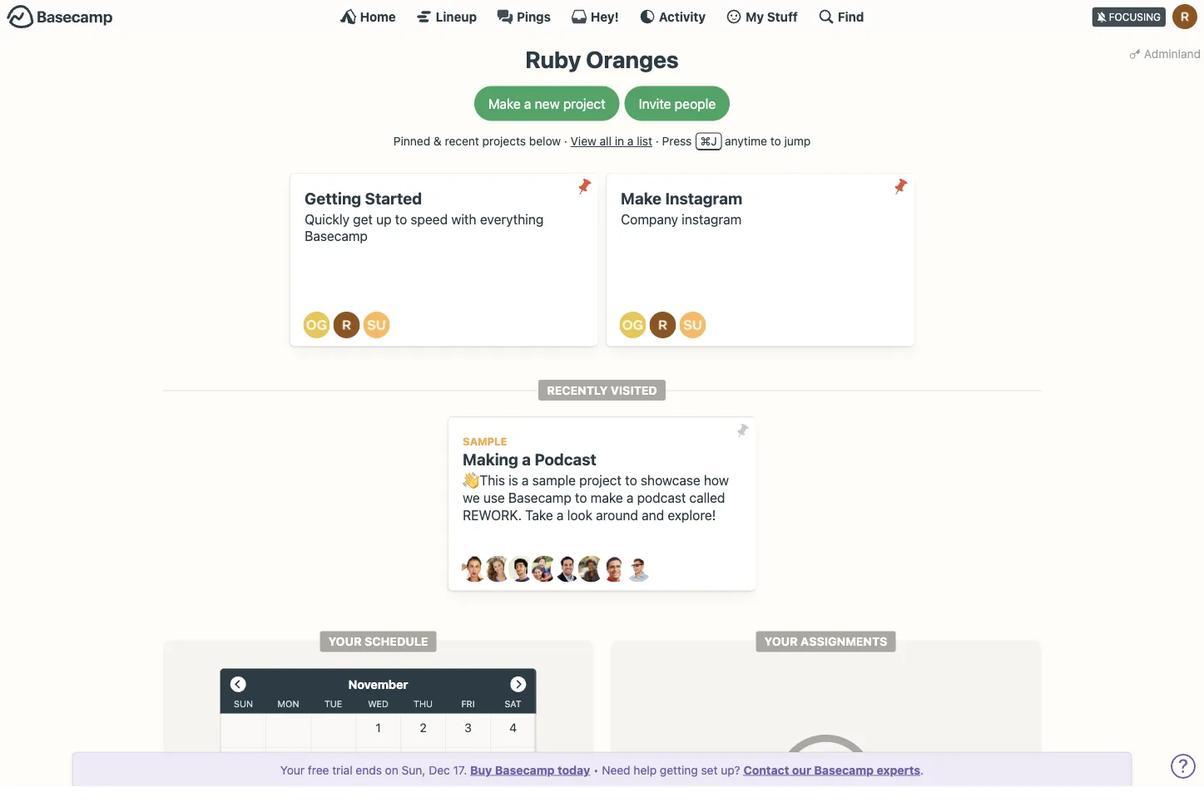Task type: describe. For each thing, give the bounding box(es) containing it.
switch accounts image
[[7, 4, 113, 30]]

instagram
[[665, 189, 742, 208]]

this
[[480, 473, 505, 489]]

use
[[483, 490, 505, 506]]

explore!
[[668, 508, 716, 523]]

to left jump
[[770, 134, 781, 148]]

showcase
[[641, 473, 700, 489]]

home
[[360, 9, 396, 24]]

we
[[463, 490, 480, 506]]

sat
[[505, 699, 521, 710]]

basecamp inside sample making a podcast 👋 this is a sample project to showcase how we use basecamp to make a podcast called rework. take a look around and explore!
[[508, 490, 571, 506]]

called
[[689, 490, 725, 506]]

project inside sample making a podcast 👋 this is a sample project to showcase how we use basecamp to make a podcast called rework. take a look around and explore!
[[579, 473, 622, 489]]

how
[[704, 473, 729, 489]]

visited
[[611, 384, 657, 398]]

find button
[[818, 8, 864, 25]]

stuff
[[767, 9, 798, 24]]

recent
[[445, 134, 479, 148]]

ruby oranges
[[525, 46, 679, 73]]

1 · from the left
[[564, 134, 567, 148]]

on
[[385, 764, 398, 778]]

pinned
[[393, 134, 430, 148]]

trial
[[332, 764, 352, 778]]

in
[[615, 134, 624, 148]]

recently visited
[[547, 384, 657, 398]]

•
[[593, 764, 599, 778]]

below
[[529, 134, 561, 148]]

&
[[433, 134, 442, 148]]

ruby image
[[1172, 4, 1197, 29]]

around
[[596, 508, 638, 523]]

my
[[746, 9, 764, 24]]

cheryl walters image
[[485, 556, 511, 583]]

activity
[[659, 9, 706, 24]]

contact our basecamp experts link
[[743, 764, 920, 778]]

invite people link
[[625, 86, 730, 121]]

sample
[[532, 473, 576, 489]]

with
[[451, 211, 476, 227]]

schedule
[[365, 635, 428, 649]]

my stuff button
[[726, 8, 798, 25]]

tue
[[324, 699, 342, 710]]

view
[[571, 134, 596, 148]]

pinned & recent projects below · view all in a list
[[393, 134, 652, 148]]

look
[[567, 508, 592, 523]]

lineup
[[436, 9, 477, 24]]

focusing button
[[1092, 0, 1204, 32]]

recently
[[547, 384, 608, 398]]

list
[[637, 134, 652, 148]]

company
[[621, 211, 678, 227]]

is
[[508, 473, 518, 489]]

free
[[308, 764, 329, 778]]

started
[[365, 189, 422, 208]]

jared davis image
[[508, 556, 535, 583]]

buy basecamp today link
[[470, 764, 590, 778]]

adminland link
[[1126, 42, 1204, 66]]

activity link
[[639, 8, 706, 25]]

pings button
[[497, 8, 551, 25]]

17.
[[453, 764, 467, 778]]

thu
[[414, 699, 433, 710]]

make instagram company instagram
[[621, 189, 742, 227]]

your for your schedule
[[328, 635, 362, 649]]

ends
[[356, 764, 382, 778]]

everything
[[480, 211, 544, 227]]

projects
[[482, 134, 526, 148]]

mon
[[278, 699, 299, 710]]

speed
[[411, 211, 448, 227]]

⌘
[[700, 134, 711, 148]]

nicole katz image
[[578, 556, 605, 583]]

jennifer young image
[[531, 556, 558, 583]]

sample making a podcast 👋 this is a sample project to showcase how we use basecamp to make a podcast called rework. take a look around and explore!
[[463, 435, 729, 523]]

buy
[[470, 764, 492, 778]]

assignments
[[801, 635, 887, 649]]

your schedule
[[328, 635, 428, 649]]

dec
[[429, 764, 450, 778]]

josh fiske image
[[555, 556, 581, 583]]

adminland
[[1144, 47, 1201, 60]]

a left look
[[557, 508, 564, 523]]

⌘ j anytime to jump
[[700, 134, 811, 148]]

help
[[634, 764, 657, 778]]

contact
[[743, 764, 789, 778]]

people
[[675, 96, 716, 112]]

2 · from the left
[[655, 134, 659, 148]]



Task type: locate. For each thing, give the bounding box(es) containing it.
get
[[353, 211, 373, 227]]

0 vertical spatial project
[[563, 96, 606, 112]]

and
[[642, 508, 664, 523]]

make up the company
[[621, 189, 662, 208]]

1 horizontal spatial your
[[328, 635, 362, 649]]

main element
[[0, 0, 1204, 32]]

· right list
[[655, 134, 659, 148]]

to right up
[[395, 211, 407, 227]]

1 horizontal spatial ruby image
[[649, 312, 676, 339]]

orlando gary image
[[303, 312, 330, 339], [619, 312, 646, 339]]

focusing
[[1109, 11, 1161, 23]]

sunny upside image for instagram
[[679, 312, 706, 339]]

0 horizontal spatial your
[[280, 764, 305, 778]]

a left new
[[524, 96, 531, 112]]

take
[[525, 508, 553, 523]]

0 horizontal spatial make
[[488, 96, 521, 112]]

orlando gary image for make instagram
[[619, 312, 646, 339]]

your left assignments
[[764, 635, 798, 649]]

your free trial ends on sun, dec 17. buy basecamp today • need help getting set up? contact our basecamp experts .
[[280, 764, 924, 778]]

your assignments
[[764, 635, 887, 649]]

your for your assignments
[[764, 635, 798, 649]]

1 horizontal spatial make
[[621, 189, 662, 208]]

getting
[[305, 189, 361, 208]]

all
[[600, 134, 612, 148]]

invite people
[[639, 96, 716, 112]]

2 orlando gary image from the left
[[619, 312, 646, 339]]

fri
[[461, 699, 475, 710]]

.
[[920, 764, 924, 778]]

1 sunny upside image from the left
[[363, 312, 390, 339]]

make for instagram
[[621, 189, 662, 208]]

make up projects
[[488, 96, 521, 112]]

rework.
[[463, 508, 522, 523]]

1 ruby image from the left
[[333, 312, 360, 339]]

up?
[[721, 764, 740, 778]]

hey!
[[591, 9, 619, 24]]

sun
[[234, 699, 253, 710]]

to inside getting started quickly get up to speed with everything basecamp
[[395, 211, 407, 227]]

our
[[792, 764, 811, 778]]

wed
[[368, 699, 388, 710]]

2 horizontal spatial your
[[764, 635, 798, 649]]

2 sunny upside image from the left
[[679, 312, 706, 339]]

making
[[463, 451, 518, 469]]

0 horizontal spatial ruby image
[[333, 312, 360, 339]]

set
[[701, 764, 718, 778]]

victor cooper image
[[624, 556, 651, 583]]

basecamp
[[305, 229, 368, 244], [508, 490, 571, 506], [495, 764, 555, 778], [814, 764, 874, 778]]

invite
[[639, 96, 671, 112]]

basecamp right 'buy'
[[495, 764, 555, 778]]

podcast
[[637, 490, 686, 506]]

1 horizontal spatial orlando gary image
[[619, 312, 646, 339]]

1 vertical spatial project
[[579, 473, 622, 489]]

project up make
[[579, 473, 622, 489]]

make for a
[[488, 96, 521, 112]]

to up podcast
[[625, 473, 637, 489]]

0 vertical spatial make
[[488, 96, 521, 112]]

experts
[[877, 764, 920, 778]]

orlando gary image for getting started
[[303, 312, 330, 339]]

your left free
[[280, 764, 305, 778]]

anytime
[[725, 134, 767, 148]]

make
[[591, 490, 623, 506]]

0 horizontal spatial sunny upside image
[[363, 312, 390, 339]]

steve marsh image
[[601, 556, 628, 583]]

2 ruby image from the left
[[649, 312, 676, 339]]

a right in
[[627, 134, 634, 148]]

project
[[563, 96, 606, 112], [579, 473, 622, 489]]

basecamp right our
[[814, 764, 874, 778]]

find
[[838, 9, 864, 24]]

a right 'making'
[[522, 451, 531, 469]]

ruby image
[[333, 312, 360, 339], [649, 312, 676, 339]]

0 horizontal spatial ·
[[564, 134, 567, 148]]

ruby
[[525, 46, 581, 73]]

getting started quickly get up to speed with everything basecamp
[[305, 189, 544, 244]]

None submit
[[571, 174, 598, 200], [888, 174, 914, 200], [729, 418, 756, 444], [571, 174, 598, 200], [888, 174, 914, 200], [729, 418, 756, 444]]

view all in a list link
[[571, 134, 652, 148]]

sun,
[[402, 764, 426, 778]]

· press
[[655, 134, 692, 148]]

make inside make instagram company instagram
[[621, 189, 662, 208]]

· left the 'view'
[[564, 134, 567, 148]]

instagram
[[682, 211, 742, 227]]

up
[[376, 211, 392, 227]]

podcast
[[535, 451, 596, 469]]

·
[[564, 134, 567, 148], [655, 134, 659, 148]]

need
[[602, 764, 630, 778]]

sample
[[463, 435, 507, 448]]

make a new project
[[488, 96, 606, 112]]

pings
[[517, 9, 551, 24]]

ruby image for make
[[649, 312, 676, 339]]

make
[[488, 96, 521, 112], [621, 189, 662, 208]]

1 horizontal spatial sunny upside image
[[679, 312, 706, 339]]

project right new
[[563, 96, 606, 112]]

a up around
[[626, 490, 634, 506]]

today
[[558, 764, 590, 778]]

j
[[711, 134, 717, 148]]

sunny upside image for started
[[363, 312, 390, 339]]

your left schedule
[[328, 635, 362, 649]]

make a new project link
[[474, 86, 620, 121]]

to
[[770, 134, 781, 148], [395, 211, 407, 227], [625, 473, 637, 489], [575, 490, 587, 506]]

0 horizontal spatial orlando gary image
[[303, 312, 330, 339]]

1 horizontal spatial ·
[[655, 134, 659, 148]]

basecamp down the quickly
[[305, 229, 368, 244]]

1 vertical spatial make
[[621, 189, 662, 208]]

lineup link
[[416, 8, 477, 25]]

quickly
[[305, 211, 349, 227]]

press
[[662, 134, 692, 148]]

1 orlando gary image from the left
[[303, 312, 330, 339]]

sunny upside image
[[363, 312, 390, 339], [679, 312, 706, 339]]

ruby image for getting
[[333, 312, 360, 339]]

getting
[[660, 764, 698, 778]]

a right is
[[522, 473, 529, 489]]

oranges
[[586, 46, 679, 73]]

hey! button
[[571, 8, 619, 25]]

basecamp up take
[[508, 490, 571, 506]]

jump
[[784, 134, 811, 148]]

basecamp inside getting started quickly get up to speed with everything basecamp
[[305, 229, 368, 244]]

your
[[328, 635, 362, 649], [764, 635, 798, 649], [280, 764, 305, 778]]

annie bryan image
[[461, 556, 488, 583]]

new
[[535, 96, 560, 112]]

to up look
[[575, 490, 587, 506]]



Task type: vqa. For each thing, say whether or not it's contained in the screenshot.
Oranges
yes



